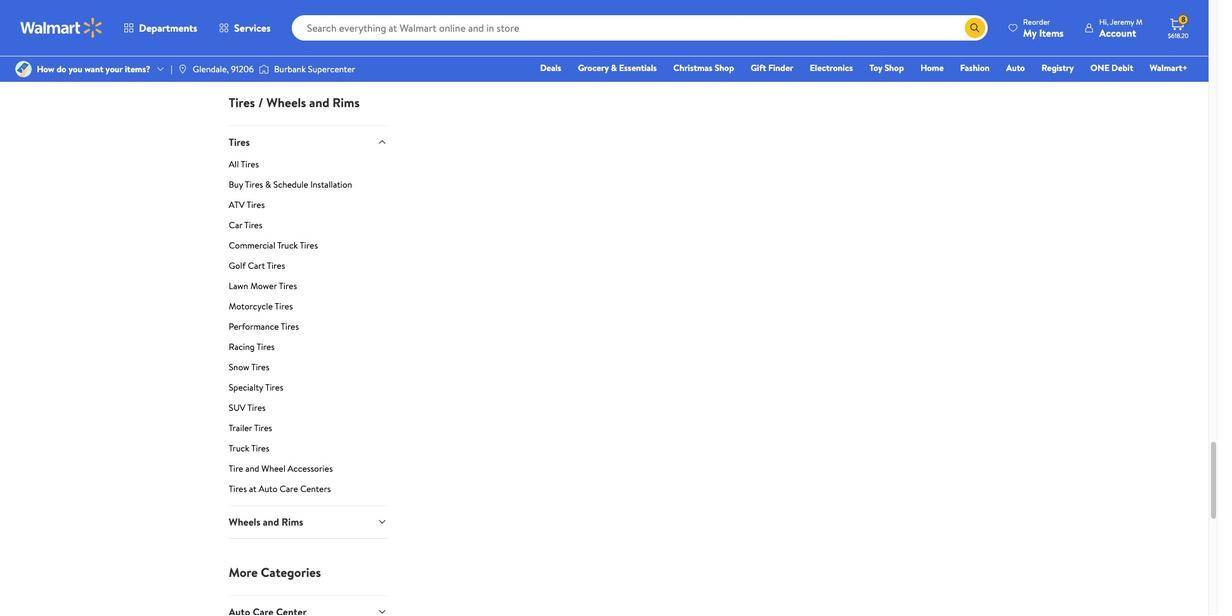 Task type: locate. For each thing, give the bounding box(es) containing it.
walmart+ link
[[1145, 61, 1194, 75]]

1 vertical spatial truck
[[229, 443, 249, 455]]

0 vertical spatial transmission
[[229, 5, 277, 18]]

washer
[[273, 46, 301, 58]]

tires up specialty tires
[[251, 361, 269, 374]]

1 vertical spatial transmission
[[229, 25, 277, 38]]

1 horizontal spatial rims
[[333, 94, 360, 111]]

your
[[106, 63, 123, 75]]

0 vertical spatial &
[[611, 62, 617, 74]]

/
[[258, 94, 263, 111]]

shop
[[715, 62, 734, 74], [885, 62, 904, 74]]

0 horizontal spatial and
[[245, 463, 259, 476]]

wheels and rims
[[229, 516, 303, 529]]

1 vertical spatial &
[[265, 179, 271, 191]]

1 horizontal spatial fluids
[[303, 46, 325, 58]]

transmission up the services
[[229, 5, 277, 18]]

tires inside "link"
[[251, 361, 269, 374]]

tires up all tires
[[229, 135, 250, 149]]

transmission for transmission fluids
[[229, 25, 277, 38]]

one debit link
[[1085, 61, 1139, 75]]

racing tires link
[[229, 341, 387, 359]]

buy
[[229, 179, 243, 191]]

finder
[[769, 62, 794, 74]]

fluids up 'washer'
[[279, 25, 301, 38]]

and
[[309, 94, 330, 111], [245, 463, 259, 476], [263, 516, 279, 529]]

transmission inside "link"
[[229, 5, 277, 18]]

motorcycle tires link
[[229, 300, 387, 318]]

toy shop
[[870, 62, 904, 74]]

all tires link
[[229, 158, 387, 176]]

performance tires
[[229, 321, 299, 333]]

0 horizontal spatial truck
[[229, 443, 249, 455]]

8 $618.20
[[1168, 14, 1189, 40]]

1 horizontal spatial auto
[[1007, 62, 1025, 74]]

1 horizontal spatial truck
[[277, 239, 298, 252]]

transmission up windshield
[[229, 25, 277, 38]]

lawn mower tires
[[229, 280, 297, 293]]

0 horizontal spatial fluids
[[279, 25, 301, 38]]

0 vertical spatial truck
[[277, 239, 298, 252]]

0 horizontal spatial wheels
[[229, 516, 261, 529]]

truck
[[277, 239, 298, 252], [229, 443, 249, 455]]

 image right |
[[178, 64, 188, 74]]

 image down windshield washer fluids
[[259, 63, 269, 76]]

0 horizontal spatial shop
[[715, 62, 734, 74]]

1 transmission from the top
[[229, 5, 277, 18]]

toy
[[870, 62, 883, 74]]

snow tires link
[[229, 361, 387, 379]]

christmas shop
[[674, 62, 734, 74]]

shop right christmas
[[715, 62, 734, 74]]

one debit
[[1091, 62, 1134, 74]]

1 horizontal spatial  image
[[259, 63, 269, 76]]

commercial truck tires
[[229, 239, 318, 252]]

|
[[171, 63, 173, 75]]

1 horizontal spatial and
[[263, 516, 279, 529]]

shop right toy
[[885, 62, 904, 74]]

auto down "my"
[[1007, 62, 1025, 74]]

debit
[[1112, 62, 1134, 74]]

commercial truck tires link
[[229, 239, 387, 257]]

2 vertical spatial and
[[263, 516, 279, 529]]

and down tires at auto care centers
[[263, 516, 279, 529]]

1 vertical spatial wheels
[[229, 516, 261, 529]]

wheels right /
[[267, 94, 306, 111]]

burbank supercenter
[[274, 63, 355, 75]]

tires down car tires link
[[300, 239, 318, 252]]

walmart image
[[20, 18, 103, 38]]

items
[[1040, 26, 1064, 40]]

auto link
[[1001, 61, 1031, 75]]

car tires link
[[229, 219, 387, 237]]

home
[[921, 62, 944, 74]]

0 vertical spatial auto
[[1007, 62, 1025, 74]]

christmas
[[674, 62, 713, 74]]

transmission
[[229, 5, 277, 18], [229, 25, 277, 38]]

tires right trailer
[[254, 422, 272, 435]]

electronics link
[[804, 61, 859, 75]]

truck tires
[[229, 443, 269, 455]]

reorder my items
[[1024, 16, 1064, 40]]

2 transmission from the top
[[229, 25, 277, 38]]

registry link
[[1036, 61, 1080, 75]]

golf cart tires
[[229, 260, 285, 272]]

0 vertical spatial fluids
[[279, 25, 301, 38]]

wheels and rims button
[[229, 506, 387, 539]]

 image
[[259, 63, 269, 76], [178, 64, 188, 74]]

suv tires
[[229, 402, 266, 415]]

performance
[[229, 321, 279, 333]]

& left schedule
[[265, 179, 271, 191]]

rims down supercenter
[[333, 94, 360, 111]]

deals
[[540, 62, 562, 74]]

motorcycle tires
[[229, 300, 293, 313]]

gift finder link
[[745, 61, 799, 75]]

suv tires link
[[229, 402, 387, 420]]

hi,
[[1100, 16, 1109, 27]]

windshield
[[229, 46, 270, 58]]

supercenter
[[308, 63, 355, 75]]

transmission inside "link"
[[229, 25, 277, 38]]

items?
[[125, 63, 150, 75]]

tires down motorcycle tires link
[[281, 321, 299, 333]]

1 vertical spatial auto
[[259, 483, 278, 496]]

0 vertical spatial wheels
[[267, 94, 306, 111]]

0 horizontal spatial  image
[[178, 64, 188, 74]]

transmission for transmission additives
[[229, 5, 277, 18]]

tires up performance tires
[[275, 300, 293, 313]]

atv tires
[[229, 199, 265, 212]]

golf cart tires link
[[229, 260, 387, 278]]

fashion
[[961, 62, 990, 74]]

8
[[1182, 14, 1186, 25]]

0 vertical spatial rims
[[333, 94, 360, 111]]

car
[[229, 219, 242, 232]]

tires right specialty
[[265, 382, 283, 394]]

&
[[611, 62, 617, 74], [265, 179, 271, 191]]

and for tire and wheel accessories
[[245, 463, 259, 476]]

fluids up burbank supercenter
[[303, 46, 325, 58]]

wheels down at
[[229, 516, 261, 529]]

and down burbank supercenter
[[309, 94, 330, 111]]

1 vertical spatial and
[[245, 463, 259, 476]]

snow tires
[[229, 361, 269, 374]]

fashion link
[[955, 61, 996, 75]]

tires
[[229, 94, 255, 111], [229, 135, 250, 149], [241, 158, 259, 171], [245, 179, 263, 191], [247, 199, 265, 212], [244, 219, 263, 232], [300, 239, 318, 252], [267, 260, 285, 272], [279, 280, 297, 293], [275, 300, 293, 313], [281, 321, 299, 333], [257, 341, 275, 354], [251, 361, 269, 374], [265, 382, 283, 394], [248, 402, 266, 415], [254, 422, 272, 435], [251, 443, 269, 455], [229, 483, 247, 496]]

all
[[229, 158, 239, 171]]

& right grocery at the left
[[611, 62, 617, 74]]

additives
[[279, 5, 315, 18]]

1 shop from the left
[[715, 62, 734, 74]]

tires right suv
[[248, 402, 266, 415]]

want
[[85, 63, 103, 75]]

tires inside dropdown button
[[229, 135, 250, 149]]

mower
[[250, 280, 277, 293]]

rims down 'tires at auto care centers' link
[[282, 516, 303, 529]]

Search search field
[[292, 15, 988, 41]]

auto right at
[[259, 483, 278, 496]]

2 shop from the left
[[885, 62, 904, 74]]

1 vertical spatial rims
[[282, 516, 303, 529]]

more
[[229, 564, 258, 581]]

$618.20
[[1168, 31, 1189, 40]]

1 horizontal spatial &
[[611, 62, 617, 74]]

1 horizontal spatial wheels
[[267, 94, 306, 111]]

motorcycle
[[229, 300, 273, 313]]

auto
[[1007, 62, 1025, 74], [259, 483, 278, 496]]

trailer
[[229, 422, 252, 435]]

suv
[[229, 402, 246, 415]]

truck down trailer
[[229, 443, 249, 455]]

and inside dropdown button
[[263, 516, 279, 529]]

car tires
[[229, 219, 263, 232]]

one
[[1091, 62, 1110, 74]]

1 horizontal spatial shop
[[885, 62, 904, 74]]

snow
[[229, 361, 249, 374]]

 image
[[15, 61, 32, 77]]

gift finder
[[751, 62, 794, 74]]

truck down car tires link
[[277, 239, 298, 252]]

tires at auto care centers
[[229, 483, 331, 496]]

essentials
[[619, 62, 657, 74]]

shop for christmas shop
[[715, 62, 734, 74]]

and right tire
[[245, 463, 259, 476]]

0 vertical spatial and
[[309, 94, 330, 111]]

0 horizontal spatial rims
[[282, 516, 303, 529]]

account
[[1100, 26, 1137, 40]]



Task type: vqa. For each thing, say whether or not it's contained in the screenshot.
bottommost Sellers
no



Task type: describe. For each thing, give the bounding box(es) containing it.
wheel
[[261, 463, 286, 476]]

tires right the cart
[[267, 260, 285, 272]]

windshield washer fluids link
[[229, 46, 387, 68]]

grocery & essentials
[[578, 62, 657, 74]]

and for wheels and rims
[[263, 516, 279, 529]]

glendale, 91206
[[193, 63, 254, 75]]

tires down performance tires
[[257, 341, 275, 354]]

departments
[[139, 21, 197, 35]]

electronics
[[810, 62, 853, 74]]

91206
[[231, 63, 254, 75]]

truck tires link
[[229, 443, 387, 460]]

services
[[234, 21, 271, 35]]

grocery
[[578, 62, 609, 74]]

burbank
[[274, 63, 306, 75]]

transmission additives link
[[229, 5, 387, 23]]

walmart+
[[1150, 62, 1188, 74]]

do
[[57, 63, 66, 75]]

grocery & essentials link
[[572, 61, 663, 75]]

tires left at
[[229, 483, 247, 496]]

tires right all on the top left of page
[[241, 158, 259, 171]]

tires button
[[229, 126, 387, 158]]

glendale,
[[193, 63, 229, 75]]

transmission fluids link
[[229, 25, 387, 43]]

gift
[[751, 62, 766, 74]]

tires at auto care centers link
[[229, 483, 387, 506]]

jeremy
[[1111, 16, 1135, 27]]

fluids inside "link"
[[279, 25, 301, 38]]

0 horizontal spatial auto
[[259, 483, 278, 496]]

windshield washer fluids
[[229, 46, 325, 58]]

specialty tires link
[[229, 382, 387, 399]]

more categories
[[229, 564, 321, 581]]

christmas shop link
[[668, 61, 740, 75]]

tires right mower
[[279, 280, 297, 293]]

tires right buy
[[245, 179, 263, 191]]

home link
[[915, 61, 950, 75]]

golf
[[229, 260, 246, 272]]

2 horizontal spatial and
[[309, 94, 330, 111]]

shop for toy shop
[[885, 62, 904, 74]]

m
[[1136, 16, 1143, 27]]

lawn mower tires link
[[229, 280, 387, 298]]

tires right car
[[244, 219, 263, 232]]

1 vertical spatial fluids
[[303, 46, 325, 58]]

specialty
[[229, 382, 263, 394]]

you
[[69, 63, 82, 75]]

0 horizontal spatial &
[[265, 179, 271, 191]]

buy tires & schedule installation
[[229, 179, 352, 191]]

hi, jeremy m account
[[1100, 16, 1143, 40]]

lawn
[[229, 280, 248, 293]]

tire and wheel accessories
[[229, 463, 333, 476]]

atv
[[229, 199, 245, 212]]

all tires
[[229, 158, 259, 171]]

my
[[1024, 26, 1037, 40]]

care
[[280, 483, 298, 496]]

trailer tires
[[229, 422, 272, 435]]

tires left /
[[229, 94, 255, 111]]

schedule
[[273, 179, 308, 191]]

search icon image
[[970, 23, 980, 33]]

wheels inside dropdown button
[[229, 516, 261, 529]]

at
[[249, 483, 257, 496]]

racing tires
[[229, 341, 275, 354]]

tire
[[229, 463, 243, 476]]

registry
[[1042, 62, 1074, 74]]

transmission additives
[[229, 5, 315, 18]]

rims inside dropdown button
[[282, 516, 303, 529]]

services button
[[208, 13, 282, 43]]

tires right atv
[[247, 199, 265, 212]]

buy tires & schedule installation link
[[229, 179, 387, 196]]

performance tires link
[[229, 321, 387, 338]]

 image for burbank supercenter
[[259, 63, 269, 76]]

atv tires link
[[229, 199, 387, 217]]

 image for glendale, 91206
[[178, 64, 188, 74]]

departments button
[[113, 13, 208, 43]]

cart
[[248, 260, 265, 272]]

tires down trailer tires
[[251, 443, 269, 455]]

trailer tires link
[[229, 422, 387, 440]]

Walmart Site-Wide search field
[[292, 15, 988, 41]]

reorder
[[1024, 16, 1051, 27]]

how
[[37, 63, 54, 75]]



